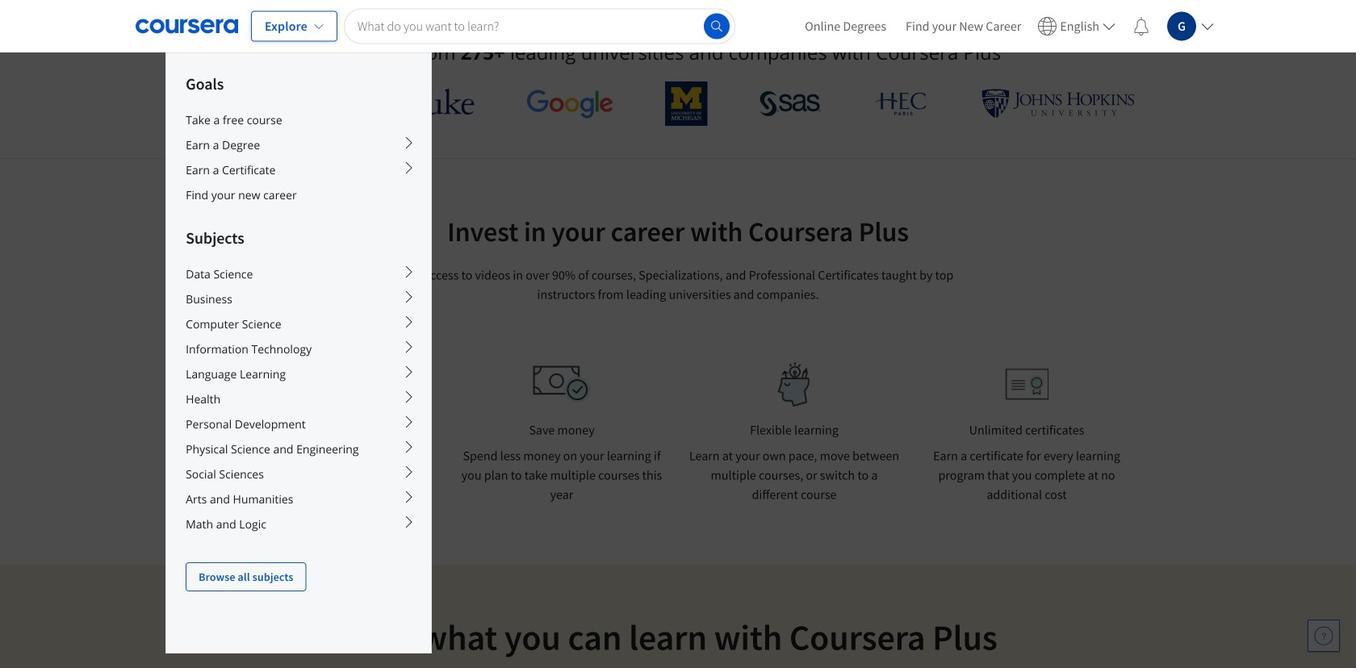 Task type: vqa. For each thing, say whether or not it's contained in the screenshot.
EXPLORE MENU element on the left of the page
yes



Task type: describe. For each thing, give the bounding box(es) containing it.
explore menu element
[[166, 53, 431, 592]]

sas image
[[760, 91, 821, 117]]

What do you want to learn? text field
[[344, 8, 735, 44]]

coursera image
[[136, 13, 238, 39]]

save money image
[[533, 366, 591, 404]]

university of illinois at urbana-champaign image
[[221, 91, 347, 117]]

google image
[[526, 89, 613, 119]]

johns hopkins university image
[[981, 89, 1135, 119]]

duke university image
[[399, 89, 474, 115]]



Task type: locate. For each thing, give the bounding box(es) containing it.
university of michigan image
[[665, 82, 708, 126]]

flexible learning image
[[766, 362, 822, 407]]

None search field
[[344, 8, 735, 44]]

help center image
[[1314, 626, 1333, 646]]

unlimited certificates image
[[1005, 368, 1048, 401]]

hec paris image
[[873, 87, 930, 120]]



